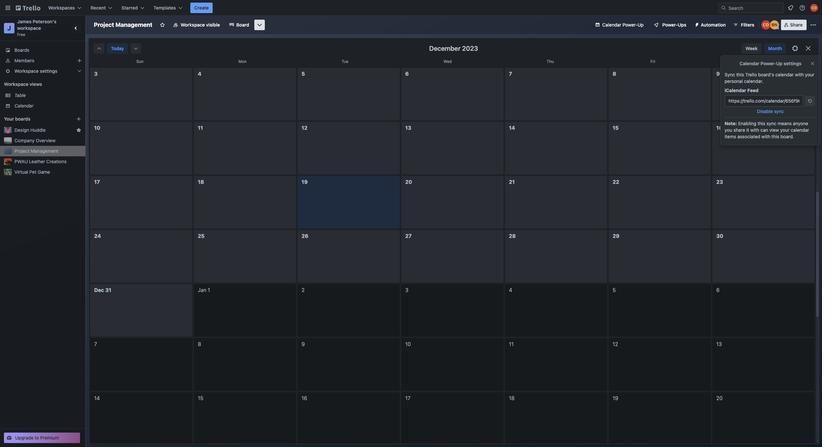Task type: describe. For each thing, give the bounding box(es) containing it.
boards
[[14, 47, 29, 53]]

filters button
[[731, 20, 756, 30]]

trello
[[745, 72, 757, 77]]

share button
[[781, 20, 807, 30]]

0 vertical spatial 10
[[94, 125, 100, 131]]

1 horizontal spatial 14
[[509, 125, 515, 131]]

disable sync
[[757, 109, 784, 114]]

pwau leather creations link
[[14, 159, 81, 165]]

thu
[[547, 59, 554, 64]]

fri
[[651, 59, 655, 64]]

1 horizontal spatial 12
[[613, 342, 618, 348]]

boards link
[[0, 45, 85, 55]]

calendar for calendar power-up settings
[[740, 61, 760, 66]]

1 vertical spatial project management
[[14, 148, 58, 154]]

1 horizontal spatial 17
[[405, 396, 411, 402]]

0 horizontal spatial 18
[[198, 179, 204, 185]]

1 vertical spatial 14
[[94, 396, 100, 402]]

feed
[[748, 88, 759, 93]]

james peterson's workspace link
[[17, 19, 58, 31]]

week button
[[742, 43, 762, 54]]

design
[[14, 127, 29, 133]]

your inside enabling this sync means anyone you share it with can view your calendar items associated with this board.
[[780, 127, 790, 133]]

automation
[[701, 22, 726, 28]]

25
[[198, 233, 205, 239]]

j link
[[4, 23, 14, 33]]

share
[[734, 127, 745, 133]]

virtual pet game link
[[14, 169, 81, 176]]

james peterson's workspace free
[[17, 19, 58, 37]]

star or unstar board image
[[160, 22, 165, 28]]

virtual
[[14, 169, 28, 175]]

power- for calendar power-up settings
[[761, 61, 776, 66]]

your
[[4, 116, 14, 122]]

0 horizontal spatial 13
[[405, 125, 411, 131]]

this member is an admin of this board. image
[[776, 27, 779, 30]]

wed
[[444, 59, 452, 64]]

project management link
[[14, 148, 81, 155]]

up for calendar power-up settings
[[776, 61, 783, 66]]

templates
[[154, 5, 176, 11]]

company overview
[[14, 138, 56, 143]]

ups
[[678, 22, 687, 28]]

0 vertical spatial sync
[[774, 109, 784, 114]]

0 horizontal spatial 8
[[198, 342, 201, 348]]

calendar for calendar power-up
[[602, 22, 621, 28]]

workspace navigation collapse icon image
[[72, 24, 81, 33]]

add board image
[[76, 117, 81, 122]]

with inside sync this trello board's calendar with your personal calendar.
[[795, 72, 804, 77]]

1 vertical spatial 19
[[613, 396, 618, 402]]

0 horizontal spatial 19
[[302, 179, 308, 185]]

boards
[[15, 116, 30, 122]]

2
[[302, 288, 305, 293]]

0 horizontal spatial 5
[[302, 71, 305, 77]]

share
[[790, 22, 803, 28]]

game
[[38, 169, 50, 175]]

design huddle
[[14, 127, 46, 133]]

table link
[[14, 92, 81, 99]]

1 vertical spatial 3
[[405, 288, 409, 293]]

switch to… image
[[5, 5, 11, 11]]

disable
[[757, 109, 773, 114]]

0 vertical spatial 15
[[613, 125, 619, 131]]

automation button
[[692, 20, 730, 30]]

0 vertical spatial 4
[[198, 71, 201, 77]]

27
[[405, 233, 412, 239]]

23
[[717, 179, 723, 185]]

upgrade to premium
[[15, 436, 59, 441]]

calendar power-up link
[[591, 20, 648, 30]]

december 2023
[[429, 45, 478, 52]]

calendar for calendar
[[14, 103, 33, 109]]

1 horizontal spatial 7
[[509, 71, 512, 77]]

up for calendar power-up
[[638, 22, 644, 28]]

it
[[747, 127, 749, 133]]

design huddle link
[[14, 127, 74, 134]]

upgrade to premium link
[[4, 433, 80, 444]]

company overview link
[[14, 138, 81, 144]]

sun
[[136, 59, 143, 64]]

you
[[725, 127, 732, 133]]

view
[[770, 127, 779, 133]]

workspace for workspace settings
[[14, 68, 39, 74]]

recent button
[[87, 3, 116, 13]]

31
[[105, 288, 111, 293]]

22
[[613, 179, 619, 185]]

power- for calendar power-up
[[623, 22, 638, 28]]

calendar link
[[14, 103, 81, 109]]

sync
[[725, 72, 735, 77]]

associated
[[738, 134, 760, 140]]

workspace views
[[4, 81, 42, 87]]

calendar.
[[744, 78, 764, 84]]

to
[[35, 436, 39, 441]]

overview
[[36, 138, 56, 143]]

1 horizontal spatial with
[[762, 134, 771, 140]]

your boards with 5 items element
[[4, 115, 66, 123]]

huddle
[[30, 127, 46, 133]]

30
[[717, 233, 723, 239]]

templates button
[[150, 3, 186, 13]]

29
[[613, 233, 620, 239]]

1 horizontal spatial 10
[[405, 342, 411, 348]]

power-ups
[[662, 22, 687, 28]]

sync this trello board's calendar with your personal calendar.
[[725, 72, 815, 84]]

power- inside button
[[662, 22, 678, 28]]

starred
[[122, 5, 138, 11]]

calendar power-up
[[602, 22, 644, 28]]

1 vertical spatial 9
[[302, 342, 305, 348]]

jan 1
[[198, 288, 210, 293]]

visible
[[206, 22, 220, 28]]

calendar inside sync this trello board's calendar with your personal calendar.
[[776, 72, 794, 77]]

members link
[[0, 55, 85, 66]]

disable sync link
[[757, 109, 784, 114]]

board's
[[758, 72, 774, 77]]

create button
[[190, 3, 213, 13]]

sync inside enabling this sync means anyone you share it with can view your calendar items associated with this board.
[[767, 121, 777, 126]]

workspace settings
[[14, 68, 57, 74]]

0 vertical spatial 12
[[302, 125, 308, 131]]

1 horizontal spatial 16
[[717, 125, 723, 131]]



Task type: locate. For each thing, give the bounding box(es) containing it.
settings down members link
[[40, 68, 57, 74]]

26
[[302, 233, 308, 239]]

week
[[746, 46, 758, 51]]

workspace inside workspace visible button
[[181, 22, 205, 28]]

project management
[[94, 21, 152, 28], [14, 148, 58, 154]]

mon
[[239, 59, 247, 64]]

1 vertical spatial 17
[[405, 396, 411, 402]]

0 vertical spatial christina overa (christinaovera) image
[[810, 4, 818, 12]]

1 horizontal spatial 8
[[613, 71, 616, 77]]

1 vertical spatial 13
[[717, 342, 722, 348]]

1 vertical spatial sync
[[767, 121, 777, 126]]

icalendar
[[725, 88, 746, 93]]

1 horizontal spatial 19
[[613, 396, 618, 402]]

24
[[94, 233, 101, 239]]

1 horizontal spatial settings
[[784, 61, 802, 66]]

0 horizontal spatial 4
[[198, 71, 201, 77]]

dec
[[94, 288, 104, 293]]

note:
[[725, 121, 737, 126]]

project management up the leather
[[14, 148, 58, 154]]

this up can
[[758, 121, 765, 126]]

0 horizontal spatial 17
[[94, 179, 100, 185]]

settings up sync this trello board's calendar with your personal calendar.
[[784, 61, 802, 66]]

this
[[736, 72, 744, 77], [758, 121, 765, 126], [772, 134, 779, 140]]

1 vertical spatial 8
[[198, 342, 201, 348]]

0 horizontal spatial calendar
[[14, 103, 33, 109]]

project inside board name 'text box'
[[94, 21, 114, 28]]

1 vertical spatial 12
[[613, 342, 618, 348]]

1
[[208, 288, 210, 293]]

0 vertical spatial 19
[[302, 179, 308, 185]]

personal
[[725, 78, 743, 84]]

11
[[198, 125, 203, 131], [509, 342, 514, 348]]

0 horizontal spatial 16
[[302, 396, 307, 402]]

0 vertical spatial 13
[[405, 125, 411, 131]]

0 horizontal spatial 20
[[405, 179, 412, 185]]

12
[[302, 125, 308, 131], [613, 342, 618, 348]]

0 vertical spatial up
[[638, 22, 644, 28]]

2 vertical spatial calendar
[[14, 103, 33, 109]]

project management inside board name 'text box'
[[94, 21, 152, 28]]

1 vertical spatial project
[[14, 148, 29, 154]]

0 horizontal spatial your
[[780, 127, 790, 133]]

28
[[509, 233, 516, 239]]

recent
[[91, 5, 106, 11]]

1 vertical spatial 20
[[717, 396, 723, 402]]

management down starred dropdown button
[[115, 21, 152, 28]]

customize views image
[[256, 22, 263, 28]]

19
[[302, 179, 308, 185], [613, 396, 618, 402]]

pwau
[[14, 159, 28, 164]]

1 horizontal spatial 13
[[717, 342, 722, 348]]

2023
[[462, 45, 478, 52]]

means
[[778, 121, 792, 126]]

table
[[14, 93, 26, 98]]

10
[[94, 125, 100, 131], [405, 342, 411, 348]]

items
[[725, 134, 736, 140]]

1 vertical spatial 11
[[509, 342, 514, 348]]

christina overa (christinaovera) image left this member is an admin of this board. icon
[[761, 20, 771, 30]]

0 vertical spatial 5
[[302, 71, 305, 77]]

1 vertical spatial 16
[[302, 396, 307, 402]]

1 horizontal spatial 6
[[717, 288, 720, 293]]

peterson's
[[33, 19, 56, 24]]

0 vertical spatial 9
[[717, 71, 720, 77]]

1 vertical spatial calendar
[[740, 61, 760, 66]]

1 horizontal spatial 18
[[509, 396, 515, 402]]

0 vertical spatial management
[[115, 21, 152, 28]]

open information menu image
[[799, 5, 806, 11]]

0 vertical spatial 6
[[405, 71, 409, 77]]

can
[[761, 127, 768, 133]]

power- inside 'link'
[[623, 22, 638, 28]]

pet
[[29, 169, 36, 175]]

project management down starred
[[94, 21, 152, 28]]

calendar inside enabling this sync means anyone you share it with can view your calendar items associated with this board.
[[791, 127, 809, 133]]

sync
[[774, 109, 784, 114], [767, 121, 777, 126]]

primary element
[[0, 0, 822, 16]]

0 vertical spatial calendar
[[776, 72, 794, 77]]

18
[[198, 179, 204, 185], [509, 396, 515, 402]]

workspace down "create" button
[[181, 22, 205, 28]]

1 vertical spatial 7
[[94, 342, 97, 348]]

0 horizontal spatial 6
[[405, 71, 409, 77]]

1 horizontal spatial christina overa (christinaovera) image
[[810, 4, 818, 12]]

this for with
[[758, 121, 765, 126]]

0 vertical spatial 3
[[94, 71, 98, 77]]

5
[[302, 71, 305, 77], [613, 288, 616, 293]]

up left power-ups button
[[638, 22, 644, 28]]

0 vertical spatial calendar
[[602, 22, 621, 28]]

dec 31
[[94, 288, 111, 293]]

calendar down anyone
[[791, 127, 809, 133]]

1 horizontal spatial this
[[758, 121, 765, 126]]

management
[[115, 21, 152, 28], [31, 148, 58, 154]]

1 horizontal spatial project management
[[94, 21, 152, 28]]

0 horizontal spatial 12
[[302, 125, 308, 131]]

j
[[7, 24, 11, 32]]

december
[[429, 45, 461, 52]]

power-ups button
[[649, 20, 690, 30]]

0 horizontal spatial settings
[[40, 68, 57, 74]]

management inside board name 'text box'
[[115, 21, 152, 28]]

1 vertical spatial 18
[[509, 396, 515, 402]]

0 horizontal spatial power-
[[623, 22, 638, 28]]

sync up means
[[774, 109, 784, 114]]

1 horizontal spatial 15
[[613, 125, 619, 131]]

0 vertical spatial project
[[94, 21, 114, 28]]

None text field
[[725, 95, 804, 107]]

ben nelson (bennelson96) image
[[770, 20, 779, 30]]

1 vertical spatial 4
[[509, 288, 512, 293]]

Search field
[[719, 3, 784, 13]]

workspace down members at the left
[[14, 68, 39, 74]]

1 horizontal spatial 9
[[717, 71, 720, 77]]

pwau leather creations
[[14, 159, 67, 164]]

1 horizontal spatial your
[[805, 72, 815, 77]]

workspace
[[17, 25, 41, 31]]

with down "calendar power-up settings"
[[795, 72, 804, 77]]

free
[[17, 32, 25, 37]]

enabling this sync means anyone you share it with can view your calendar items associated with this board.
[[725, 121, 809, 140]]

workspace inside "workspace settings" dropdown button
[[14, 68, 39, 74]]

1 vertical spatial this
[[758, 121, 765, 126]]

up
[[638, 22, 644, 28], [776, 61, 783, 66]]

project inside project management link
[[14, 148, 29, 154]]

16
[[717, 125, 723, 131], [302, 396, 307, 402]]

enabling
[[738, 121, 757, 126]]

0 horizontal spatial project
[[14, 148, 29, 154]]

1 vertical spatial management
[[31, 148, 58, 154]]

1 vertical spatial workspace
[[14, 68, 39, 74]]

calendar
[[776, 72, 794, 77], [791, 127, 809, 133]]

create
[[194, 5, 209, 11]]

1 vertical spatial up
[[776, 61, 783, 66]]

1 horizontal spatial management
[[115, 21, 152, 28]]

sync up view
[[767, 121, 777, 126]]

0 horizontal spatial with
[[751, 127, 759, 133]]

1 horizontal spatial calendar
[[602, 22, 621, 28]]

board
[[236, 22, 249, 28]]

0 notifications image
[[787, 4, 795, 12]]

show menu image
[[810, 22, 817, 28]]

christina overa (christinaovera) image inside primary element
[[810, 4, 818, 12]]

15
[[613, 125, 619, 131], [198, 396, 203, 402]]

sat
[[753, 59, 759, 64]]

sm image
[[692, 20, 701, 29], [96, 45, 102, 52], [133, 45, 139, 52], [807, 98, 813, 104]]

1 horizontal spatial 5
[[613, 288, 616, 293]]

1 vertical spatial 10
[[405, 342, 411, 348]]

1 vertical spatial your
[[780, 127, 790, 133]]

starred icon image
[[76, 128, 81, 133]]

this up personal
[[736, 72, 744, 77]]

sm image inside automation button
[[692, 20, 701, 29]]

1 vertical spatial 6
[[717, 288, 720, 293]]

0 horizontal spatial christina overa (christinaovera) image
[[761, 20, 771, 30]]

this for calendar.
[[736, 72, 744, 77]]

workspace up table
[[4, 81, 28, 87]]

back to home image
[[16, 3, 40, 13]]

0 horizontal spatial 9
[[302, 342, 305, 348]]

2 vertical spatial this
[[772, 134, 779, 140]]

20
[[405, 179, 412, 185], [717, 396, 723, 402]]

1 horizontal spatial project
[[94, 21, 114, 28]]

board link
[[225, 20, 253, 30]]

9
[[717, 71, 720, 77], [302, 342, 305, 348]]

0 horizontal spatial 11
[[198, 125, 203, 131]]

0 horizontal spatial 15
[[198, 396, 203, 402]]

with right "it"
[[751, 127, 759, 133]]

1 vertical spatial christina overa (christinaovera) image
[[761, 20, 771, 30]]

calendar down "calendar power-up settings"
[[776, 72, 794, 77]]

0 horizontal spatial up
[[638, 22, 644, 28]]

0 vertical spatial project management
[[94, 21, 152, 28]]

workspaces
[[48, 5, 75, 11]]

1 horizontal spatial power-
[[662, 22, 678, 28]]

workspace for workspace views
[[4, 81, 28, 87]]

filters
[[741, 22, 755, 28]]

0 vertical spatial 11
[[198, 125, 203, 131]]

tue
[[342, 59, 349, 64]]

0 horizontal spatial management
[[31, 148, 58, 154]]

0 vertical spatial 8
[[613, 71, 616, 77]]

workspace settings button
[[0, 66, 85, 76]]

0 vertical spatial your
[[805, 72, 815, 77]]

0 vertical spatial settings
[[784, 61, 802, 66]]

calendar inside calendar link
[[14, 103, 33, 109]]

workspaces button
[[44, 3, 85, 13]]

starred button
[[118, 3, 148, 13]]

0 vertical spatial with
[[795, 72, 804, 77]]

up up sync this trello board's calendar with your personal calendar.
[[776, 61, 783, 66]]

settings inside "workspace settings" dropdown button
[[40, 68, 57, 74]]

project up pwau
[[14, 148, 29, 154]]

management down overview
[[31, 148, 58, 154]]

this inside sync this trello board's calendar with your personal calendar.
[[736, 72, 744, 77]]

0 vertical spatial this
[[736, 72, 744, 77]]

jan
[[198, 288, 206, 293]]

james
[[17, 19, 32, 24]]

Board name text field
[[91, 20, 156, 30]]

1 vertical spatial 5
[[613, 288, 616, 293]]

1 horizontal spatial 20
[[717, 396, 723, 402]]

21
[[509, 179, 515, 185]]

board.
[[781, 134, 794, 140]]

0 vertical spatial 7
[[509, 71, 512, 77]]

0 vertical spatial 20
[[405, 179, 412, 185]]

members
[[14, 58, 34, 63]]

workspace for workspace visible
[[181, 22, 205, 28]]

your inside sync this trello board's calendar with your personal calendar.
[[805, 72, 815, 77]]

icalendar feed
[[725, 88, 759, 93]]

2 vertical spatial with
[[762, 134, 771, 140]]

anyone
[[793, 121, 808, 126]]

this down view
[[772, 134, 779, 140]]

calendar inside calendar power-up 'link'
[[602, 22, 621, 28]]

0 vertical spatial 14
[[509, 125, 515, 131]]

1 vertical spatial settings
[[40, 68, 57, 74]]

with down can
[[762, 134, 771, 140]]

0 vertical spatial 17
[[94, 179, 100, 185]]

virtual pet game
[[14, 169, 50, 175]]

workspace visible button
[[169, 20, 224, 30]]

2 horizontal spatial with
[[795, 72, 804, 77]]

christina overa (christinaovera) image
[[810, 4, 818, 12], [761, 20, 771, 30]]

3
[[94, 71, 98, 77], [405, 288, 409, 293]]

project down recent popup button
[[94, 21, 114, 28]]

christina overa (christinaovera) image right open information menu icon
[[810, 4, 818, 12]]

your boards
[[4, 116, 30, 122]]

creations
[[46, 159, 67, 164]]

up inside 'link'
[[638, 22, 644, 28]]

search image
[[721, 5, 726, 11]]



Task type: vqa. For each thing, say whether or not it's contained in the screenshot.


